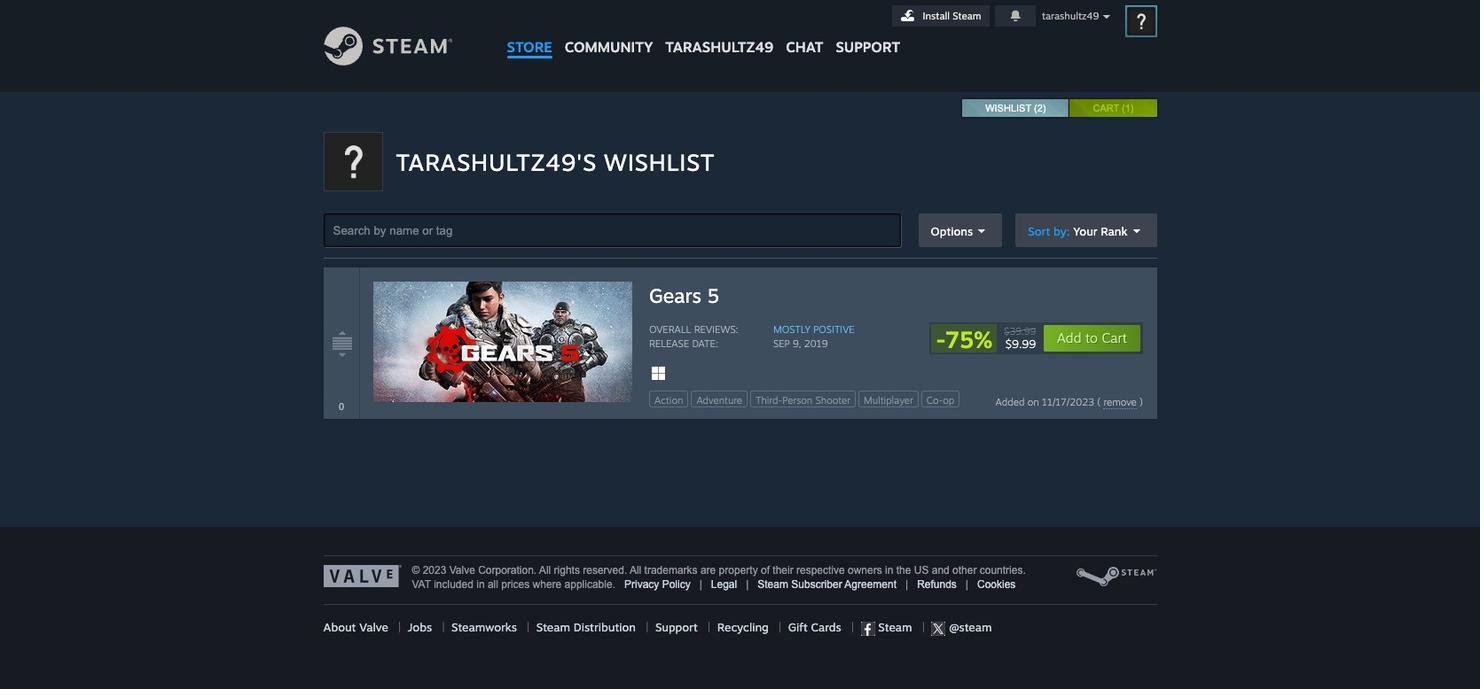 Task type: describe. For each thing, give the bounding box(es) containing it.
are
[[700, 565, 716, 577]]

gears 5 link
[[649, 282, 1143, 309]]

steam inside © 2023 valve corporation.  all rights reserved.  all trademarks are property of their respective owners in the us and other countries. vat included in all prices where applicable. privacy policy | legal | steam subscriber agreement | refunds | cookies
[[758, 579, 788, 591]]

included
[[434, 579, 473, 591]]

wishlist                 ( 2 )
[[985, 103, 1046, 114]]

their
[[773, 565, 793, 577]]

| down other
[[966, 579, 968, 591]]

steam down agreement
[[875, 621, 912, 635]]

| down refunds link
[[912, 621, 931, 635]]

tarashultz49's wishlist
[[396, 148, 715, 176]]

all
[[488, 579, 498, 591]]

2 horizontal spatial )
[[1139, 396, 1143, 409]]

install steam link
[[892, 5, 989, 27]]

steam down the where
[[536, 621, 570, 635]]

vat
[[412, 579, 431, 591]]

( for 1
[[1122, 103, 1125, 114]]

2
[[1037, 103, 1043, 114]]

| left jobs link
[[398, 621, 401, 635]]

us
[[914, 565, 929, 577]]

legal link
[[711, 579, 737, 591]]

add
[[1057, 330, 1081, 347]]

release
[[649, 338, 689, 350]]

cookies link
[[977, 579, 1016, 591]]

property
[[719, 565, 758, 577]]

store
[[507, 38, 552, 56]]

recycling
[[717, 621, 769, 635]]

mostly
[[773, 324, 810, 336]]

adventure
[[696, 395, 742, 407]]

by:
[[1054, 224, 1070, 238]]

policy
[[662, 579, 690, 591]]

wishlist
[[985, 103, 1031, 114]]

multiplayer
[[863, 395, 913, 407]]

install
[[923, 10, 950, 22]]

steam link
[[861, 621, 912, 637]]

support
[[836, 38, 900, 56]]

add to cart
[[1057, 330, 1127, 347]]

about
[[323, 621, 356, 635]]

support link
[[655, 621, 698, 635]]

about valve | jobs | steamworks | steam distribution | support | recycling | gift cards |
[[323, 621, 861, 635]]

shooter
[[815, 395, 850, 407]]

added on 11/17/2023 ( remove )
[[995, 396, 1143, 409]]

store link
[[501, 0, 558, 64]]

steam right install
[[953, 10, 981, 22]]

$9.99
[[1005, 337, 1035, 351]]

© 2023 valve corporation.  all rights reserved.  all trademarks are property of their respective owners in the us and other countries. vat included in all prices where applicable. privacy policy | legal | steam subscriber agreement | refunds | cookies
[[412, 565, 1026, 591]]

2023
[[423, 565, 446, 577]]

1 horizontal spatial tarashultz49
[[1042, 10, 1099, 22]]

| down the are
[[699, 579, 702, 591]]

cart inside 'link'
[[1101, 330, 1127, 347]]

11/17/2023
[[1041, 396, 1094, 409]]

on
[[1027, 396, 1039, 409]]

| right jobs link
[[442, 621, 445, 635]]

the
[[896, 565, 911, 577]]

@steam
[[946, 621, 992, 635]]

person
[[782, 395, 812, 407]]

| left support
[[646, 621, 649, 635]]

Search by name or tag text field
[[323, 214, 901, 247]]

jobs link
[[408, 621, 432, 635]]

valve inside © 2023 valve corporation.  all rights reserved.  all trademarks are property of their respective owners in the us and other countries. vat included in all prices where applicable. privacy policy | legal | steam subscriber agreement | refunds | cookies
[[449, 565, 475, 577]]

wishlist
[[604, 148, 715, 176]]

privacy policy link
[[624, 579, 690, 591]]

steamworks link
[[451, 621, 517, 635]]

jobs
[[408, 621, 432, 635]]

add to cart link
[[1042, 325, 1141, 353]]

applicable.
[[565, 579, 615, 591]]

1 valve software image from the left
[[323, 566, 401, 588]]

$39.99 $9.99
[[1004, 325, 1035, 351]]

2 all from the left
[[630, 565, 641, 577]]

respective
[[796, 565, 845, 577]]

corporation.
[[478, 565, 537, 577]]

sep 9, 2019
[[773, 338, 827, 350]]

your
[[1073, 224, 1097, 238]]

0 horizontal spatial in
[[476, 579, 485, 591]]

| right support link
[[708, 621, 711, 635]]

sort
[[1028, 224, 1050, 238]]

countries.
[[980, 565, 1026, 577]]

sep
[[773, 338, 789, 350]]

| right the steamworks
[[527, 621, 530, 635]]

owners
[[848, 565, 882, 577]]

tarashultz49 link
[[659, 0, 780, 64]]

privacy
[[624, 579, 659, 591]]

refunds link
[[917, 579, 957, 591]]

$39.99
[[1004, 325, 1035, 338]]

reviews:
[[694, 324, 738, 336]]



Task type: vqa. For each thing, say whether or not it's contained in the screenshot.
RPG
no



Task type: locate. For each thing, give the bounding box(es) containing it.
third-
[[755, 395, 782, 407]]

tarashultz49
[[1042, 10, 1099, 22], [665, 38, 773, 56]]

-
[[935, 325, 946, 354]]

install steam
[[923, 10, 981, 22]]

cart left "1"
[[1093, 103, 1119, 114]]

| down the at the right bottom of page
[[905, 579, 908, 591]]

( right the wishlist on the top right of the page
[[1034, 103, 1037, 114]]

support link
[[830, 0, 906, 60]]

of
[[761, 565, 770, 577]]

prices
[[501, 579, 530, 591]]

support
[[655, 621, 698, 635]]

about valve link
[[323, 621, 388, 635]]

1 vertical spatial cart
[[1101, 330, 1127, 347]]

1 horizontal spatial in
[[885, 565, 893, 577]]

remove
[[1103, 396, 1136, 409]]

chat
[[786, 38, 823, 56]]

1 horizontal spatial all
[[630, 565, 641, 577]]

gift
[[788, 621, 808, 635]]

added
[[995, 396, 1024, 409]]

0 horizontal spatial )
[[1043, 103, 1046, 114]]

gift cards link
[[788, 621, 841, 635]]

valve right about
[[359, 621, 388, 635]]

) for 1
[[1130, 103, 1134, 114]]

| down the property
[[746, 579, 749, 591]]

other
[[952, 565, 977, 577]]

0 horizontal spatial valve software image
[[323, 566, 401, 588]]

tarashultz49's
[[396, 148, 597, 176]]

©
[[412, 565, 420, 577]]

gears
[[649, 284, 701, 308]]

reserved.
[[583, 565, 627, 577]]

( for 2
[[1034, 103, 1037, 114]]

trademarks
[[644, 565, 698, 577]]

1
[[1125, 103, 1130, 114]]

-75%
[[935, 325, 992, 354]]

all up the where
[[539, 565, 551, 577]]

1 all from the left
[[539, 565, 551, 577]]

mostly positive release date:
[[649, 324, 854, 350]]

steam distribution link
[[536, 621, 636, 635]]

0 vertical spatial valve
[[449, 565, 475, 577]]

5
[[707, 284, 719, 308]]

)
[[1043, 103, 1046, 114], [1130, 103, 1134, 114], [1139, 396, 1143, 409]]

1 vertical spatial valve
[[359, 621, 388, 635]]

steam down of
[[758, 579, 788, 591]]

2 horizontal spatial (
[[1122, 103, 1125, 114]]

steamworks
[[451, 621, 517, 635]]

rank
[[1101, 224, 1128, 238]]

action
[[654, 395, 683, 407]]

all up privacy
[[630, 565, 641, 577]]

0 horizontal spatial valve
[[359, 621, 388, 635]]

9,
[[792, 338, 801, 350]]

0 horizontal spatial tarashultz49
[[665, 38, 773, 56]]

overall reviews:
[[649, 324, 738, 336]]

0 vertical spatial cart
[[1093, 103, 1119, 114]]

to
[[1085, 330, 1097, 347]]

0 horizontal spatial (
[[1034, 103, 1037, 114]]

cart right to
[[1101, 330, 1127, 347]]

community link
[[558, 0, 659, 64]]

1 horizontal spatial valve software image
[[1075, 566, 1157, 589]]

cookies
[[977, 579, 1016, 591]]

( left remove
[[1097, 396, 1100, 409]]

steam subscriber agreement link
[[758, 579, 897, 591]]

| right 'cards'
[[851, 621, 854, 635]]

rights
[[554, 565, 580, 577]]

None text field
[[328, 399, 354, 415]]

|
[[699, 579, 702, 591], [746, 579, 749, 591], [905, 579, 908, 591], [966, 579, 968, 591], [398, 621, 401, 635], [442, 621, 445, 635], [527, 621, 530, 635], [646, 621, 649, 635], [708, 621, 711, 635], [779, 621, 781, 635], [851, 621, 854, 635], [912, 621, 931, 635]]

( right 2
[[1122, 103, 1125, 114]]

date:
[[692, 338, 718, 350]]

(
[[1034, 103, 1037, 114], [1122, 103, 1125, 114], [1097, 396, 1100, 409]]

75%
[[945, 325, 992, 354]]

0 vertical spatial tarashultz49
[[1042, 10, 1099, 22]]

valve up included
[[449, 565, 475, 577]]

valve software image
[[323, 566, 401, 588], [1075, 566, 1157, 589]]

positive
[[813, 324, 854, 336]]

third-person shooter
[[755, 395, 850, 407]]

1 vertical spatial in
[[476, 579, 485, 591]]

cards
[[811, 621, 841, 635]]

1 vertical spatial tarashultz49
[[665, 38, 773, 56]]

all
[[539, 565, 551, 577], [630, 565, 641, 577]]

0 vertical spatial in
[[885, 565, 893, 577]]

1 horizontal spatial (
[[1097, 396, 1100, 409]]

overall
[[649, 324, 691, 336]]

legal
[[711, 579, 737, 591]]

co-
[[926, 395, 942, 407]]

| left gift
[[779, 621, 781, 635]]

chat link
[[780, 0, 830, 60]]

) for 2
[[1043, 103, 1046, 114]]

1 horizontal spatial )
[[1130, 103, 1134, 114]]

subscriber
[[791, 579, 842, 591]]

refunds
[[917, 579, 957, 591]]

steam
[[953, 10, 981, 22], [758, 579, 788, 591], [536, 621, 570, 635], [875, 621, 912, 635]]

in left the at the right bottom of page
[[885, 565, 893, 577]]

co-op
[[926, 395, 954, 407]]

0 horizontal spatial all
[[539, 565, 551, 577]]

and
[[932, 565, 950, 577]]

2 valve software image from the left
[[1075, 566, 1157, 589]]

in left all
[[476, 579, 485, 591]]

2019
[[804, 338, 827, 350]]

1 horizontal spatial valve
[[449, 565, 475, 577]]

options
[[931, 224, 973, 238]]

cart
[[1093, 103, 1119, 114], [1101, 330, 1127, 347]]

distribution
[[573, 621, 636, 635]]



